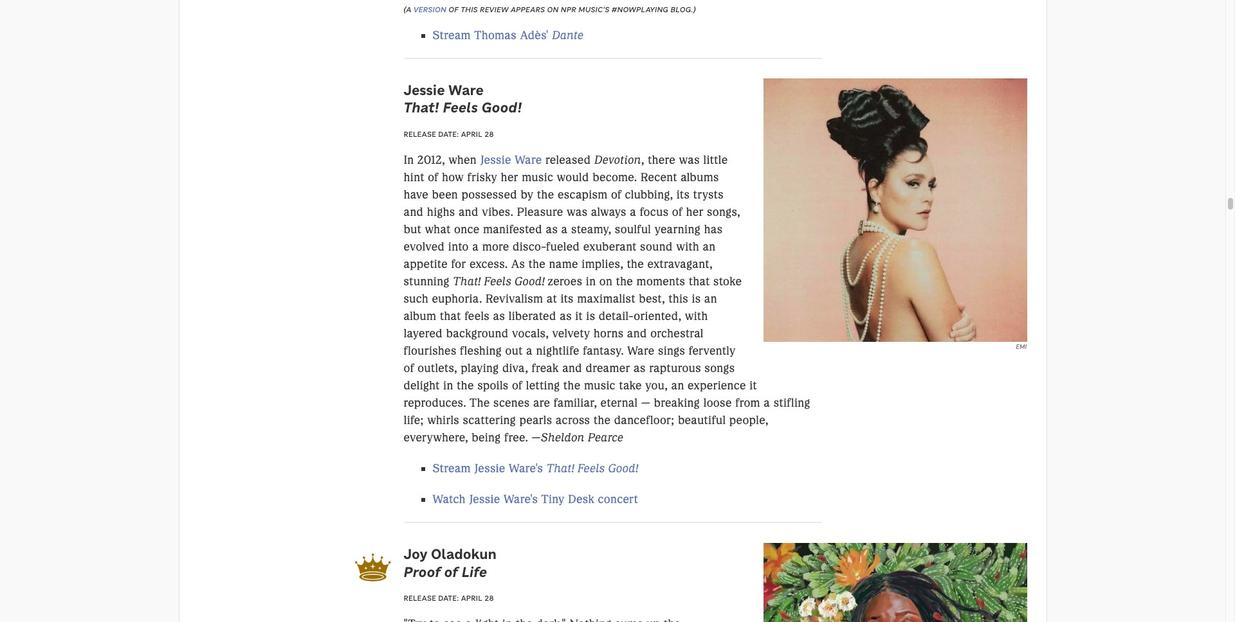 Task type: locate. For each thing, give the bounding box(es) containing it.
good! down as
[[515, 275, 545, 289]]

with inside , there was little hint of how frisky her music would become. recent albums have been possessed by the escapism of clubbing, its trysts and highs and vibes. pleasure was always a focus of her songs, but what once manifested as a steamy, soulful yearning has evolved into a more disco-fueled exuberant sound with an appetite for excess. as the name implies, the extravagant, stunning
[[676, 240, 699, 254]]

0 horizontal spatial that!
[[404, 99, 439, 117]]

1 horizontal spatial was
[[679, 153, 700, 167]]

1 horizontal spatial on
[[599, 275, 612, 289]]

always
[[591, 205, 626, 219]]

music up by
[[522, 170, 553, 185]]

soulful
[[615, 222, 651, 237]]

2 april from the top
[[461, 594, 482, 604]]

focus
[[640, 205, 669, 219]]

appetite
[[404, 257, 448, 271]]

ware
[[448, 81, 484, 99], [515, 153, 542, 167], [627, 344, 655, 358]]

1 release from the top
[[404, 129, 436, 139]]

release up the 'in'
[[404, 129, 436, 139]]

watch jessie ware's tiny desk concert
[[433, 493, 638, 507]]

0 vertical spatial stream
[[433, 28, 471, 42]]

ware left sings
[[627, 344, 655, 358]]

horns
[[594, 327, 624, 341]]

date:
[[438, 129, 459, 139], [438, 594, 459, 604]]

this inside zeroes in on the moments that stoke such euphoria. revivalism at its maximalist best, this is an album that feels as liberated as it is detail-oriented, with layered background vocals, velvety horns and orchestral flourishes fleshing out a nightlife fantasy. ware sings fervently of outlets, playing diva, freak and dreamer as rapturous songs delight in the spoils of letting the music take you, an experience it reproduces. the scenes are familiar, eternal — breaking loose from a stifling life; whirls scattering pearls across the dancefloor; beautiful people, everywhere, being free. —
[[669, 292, 688, 306]]

was
[[679, 153, 700, 167], [567, 205, 588, 219]]

0 horizontal spatial its
[[561, 292, 574, 306]]

people,
[[729, 414, 768, 428]]

feels
[[443, 99, 478, 117], [484, 275, 511, 289], [577, 462, 605, 476]]

you,
[[645, 379, 668, 393]]

1 vertical spatial ware
[[515, 153, 542, 167]]

stream jessie ware's that! feels good!
[[433, 462, 638, 476]]

0 vertical spatial its
[[677, 188, 690, 202]]

0 vertical spatial april
[[461, 129, 482, 139]]

letting
[[526, 379, 560, 393]]

ware's left tiny
[[504, 493, 538, 507]]

0 vertical spatial good!
[[481, 99, 522, 117]]

ware's for that!
[[509, 462, 543, 476]]

good!
[[481, 99, 522, 117], [515, 275, 545, 289], [608, 462, 638, 476]]

an down has
[[703, 240, 716, 254]]

in down implies,
[[586, 275, 596, 289]]

at
[[547, 292, 557, 306]]

in
[[586, 275, 596, 289], [443, 379, 453, 393]]

feels down "sheldon pearce"
[[577, 462, 605, 476]]

ware down thomas in the top of the page
[[448, 81, 484, 99]]

it up "velvety"
[[575, 309, 583, 323]]

— up dancefloor;
[[641, 396, 650, 410]]

date: up when
[[438, 129, 459, 139]]

0 vertical spatial ware
[[448, 81, 484, 99]]

1 vertical spatial in
[[443, 379, 453, 393]]

0 vertical spatial with
[[676, 240, 699, 254]]

it up from
[[749, 379, 757, 393]]

0 vertical spatial that
[[689, 275, 710, 289]]

ware's
[[509, 462, 543, 476], [504, 493, 538, 507]]

0 horizontal spatial —
[[532, 431, 541, 445]]

2 stream from the top
[[433, 462, 471, 476]]

diva,
[[502, 361, 528, 376]]

as
[[546, 222, 558, 237], [493, 309, 505, 323], [560, 309, 572, 323], [634, 361, 646, 376]]

0 vertical spatial her
[[501, 170, 518, 185]]

her down trysts
[[686, 205, 703, 219]]

on up the maximalist
[[599, 275, 612, 289]]

1 horizontal spatial in
[[586, 275, 596, 289]]

0 vertical spatial 28
[[485, 129, 494, 139]]

0 vertical spatial music
[[522, 170, 553, 185]]

that! down for
[[453, 275, 481, 289]]

fantasy.
[[583, 344, 624, 358]]

0 horizontal spatial ware
[[448, 81, 484, 99]]

stream down version link
[[433, 28, 471, 42]]

on
[[547, 4, 559, 14], [599, 275, 612, 289]]

1 vertical spatial that!
[[453, 275, 481, 289]]

is down the maximalist
[[586, 309, 595, 323]]

the up the
[[457, 379, 474, 393]]

1 april from the top
[[461, 129, 482, 139]]

feels inside the jessie ware that! feels good!
[[443, 99, 478, 117]]

of
[[448, 4, 459, 14], [428, 170, 438, 185], [611, 188, 621, 202], [672, 205, 682, 219], [404, 361, 414, 376], [512, 379, 522, 393], [444, 563, 458, 581]]

into
[[448, 240, 469, 254]]

that down the euphoria.
[[440, 309, 461, 323]]

how
[[442, 170, 464, 185]]

fervently
[[689, 344, 736, 358]]

it
[[575, 309, 583, 323], [749, 379, 757, 393]]

breaking
[[654, 396, 700, 410]]

feels
[[465, 309, 490, 323]]

0 vertical spatial that!
[[404, 99, 439, 117]]

the down sound on the right of the page
[[627, 257, 644, 271]]

flourishes
[[404, 344, 456, 358]]

1 horizontal spatial her
[[686, 205, 703, 219]]

orchestral
[[650, 327, 704, 341]]

of left life
[[444, 563, 458, 581]]

fueled
[[546, 240, 580, 254]]

a up fueled
[[561, 222, 568, 237]]

reproduces.
[[404, 396, 466, 410]]

1 vertical spatial music
[[584, 379, 616, 393]]

of down the diva,
[[512, 379, 522, 393]]

1 horizontal spatial this
[[669, 292, 688, 306]]

1 vertical spatial was
[[567, 205, 588, 219]]

ware up by
[[515, 153, 542, 167]]

2 vertical spatial ware
[[627, 344, 655, 358]]

1 vertical spatial stream
[[433, 462, 471, 476]]

1 28 from the top
[[485, 129, 494, 139]]

that! inside the jessie ware that! feels good!
[[404, 99, 439, 117]]

with up the extravagant,
[[676, 240, 699, 254]]

that! up 2012,
[[404, 99, 439, 117]]

jessie ware that! feels good!
[[404, 81, 522, 117]]

0 horizontal spatial this
[[461, 4, 478, 14]]

in down outlets,
[[443, 379, 453, 393]]

1 vertical spatial that
[[440, 309, 461, 323]]

1 vertical spatial on
[[599, 275, 612, 289]]

1 vertical spatial release
[[404, 594, 436, 604]]

its
[[677, 188, 690, 202], [561, 292, 574, 306]]

that down the extravagant,
[[689, 275, 710, 289]]

1 horizontal spatial feels
[[484, 275, 511, 289]]

(a
[[404, 4, 411, 14]]

was down escapism on the left of the page
[[567, 205, 588, 219]]

(a version of this review appears on npr music's #nowplaying blog.)
[[404, 4, 696, 14]]

jessie ware, that! feels good! image
[[764, 79, 1027, 342]]

zeroes in on the moments that stoke such euphoria. revivalism at its maximalist best, this is an album that feels as liberated as it is detail-oriented, with layered background vocals, velvety horns and orchestral flourishes fleshing out a nightlife fantasy. ware sings fervently of outlets, playing diva, freak and dreamer as rapturous songs delight in the spoils of letting the music take you, an experience it reproduces. the scenes are familiar, eternal — breaking loose from a stifling life; whirls scattering pearls across the dancefloor; beautiful people, everywhere, being free. —
[[404, 275, 810, 445]]

date: down joy oladokun proof of life
[[438, 594, 459, 604]]

1 vertical spatial ware's
[[504, 493, 538, 507]]

in
[[404, 153, 414, 167]]

this down "moments"
[[669, 292, 688, 306]]

28 down life
[[485, 594, 494, 604]]

1 vertical spatial this
[[669, 292, 688, 306]]

0 vertical spatial on
[[547, 4, 559, 14]]

was up albums
[[679, 153, 700, 167]]

as up fueled
[[546, 222, 558, 237]]

0 vertical spatial —
[[641, 396, 650, 410]]

a right from
[[764, 396, 770, 410]]

a up soulful
[[630, 205, 636, 219]]

would
[[557, 170, 589, 185]]

of down 2012,
[[428, 170, 438, 185]]

1 vertical spatial its
[[561, 292, 574, 306]]

0 vertical spatial date:
[[438, 129, 459, 139]]

scenes
[[493, 396, 530, 410]]

on inside zeroes in on the moments that stoke such euphoria. revivalism at its maximalist best, this is an album that feels as liberated as it is detail-oriented, with layered background vocals, velvety horns and orchestral flourishes fleshing out a nightlife fantasy. ware sings fervently of outlets, playing diva, freak and dreamer as rapturous songs delight in the spoils of letting the music take you, an experience it reproduces. the scenes are familiar, eternal — breaking loose from a stifling life; whirls scattering pearls across the dancefloor; beautiful people, everywhere, being free. —
[[599, 275, 612, 289]]

on left "npr"
[[547, 4, 559, 14]]

proof
[[404, 563, 441, 581]]

name
[[549, 257, 578, 271]]

1 vertical spatial date:
[[438, 594, 459, 604]]

manifested
[[483, 222, 542, 237]]

its right at
[[561, 292, 574, 306]]

release down proof
[[404, 594, 436, 604]]

vocals,
[[512, 327, 549, 341]]

2 release date: april 28 from the top
[[404, 594, 494, 604]]

april
[[461, 129, 482, 139], [461, 594, 482, 604]]

music's
[[578, 4, 609, 14]]

good! up jessie ware link
[[481, 99, 522, 117]]

and down nightlife
[[562, 361, 582, 376]]

2 horizontal spatial that!
[[547, 462, 574, 476]]

take
[[619, 379, 642, 393]]

0 horizontal spatial feels
[[443, 99, 478, 117]]

0 vertical spatial an
[[703, 240, 716, 254]]

yearning
[[655, 222, 701, 237]]

april up when
[[461, 129, 482, 139]]

0 vertical spatial ware's
[[509, 462, 543, 476]]

— down pearls
[[532, 431, 541, 445]]

1 horizontal spatial it
[[749, 379, 757, 393]]

2 horizontal spatial feels
[[577, 462, 605, 476]]

stream up watch on the left of page
[[433, 462, 471, 476]]

0 horizontal spatial music
[[522, 170, 553, 185]]

an
[[703, 240, 716, 254], [704, 292, 717, 306], [671, 379, 684, 393]]

1 vertical spatial an
[[704, 292, 717, 306]]

detail-
[[599, 309, 634, 323]]

good! inside the jessie ware that! feels good!
[[481, 99, 522, 117]]

her down jessie ware link
[[501, 170, 518, 185]]

0 horizontal spatial her
[[501, 170, 518, 185]]

1 horizontal spatial is
[[692, 292, 701, 306]]

an down "stoke" on the top of the page
[[704, 292, 717, 306]]

her
[[501, 170, 518, 185], [686, 205, 703, 219]]

there
[[648, 153, 675, 167]]

1 vertical spatial with
[[685, 309, 708, 323]]

a right out
[[526, 344, 533, 358]]

ware's up watch jessie ware's tiny desk concert
[[509, 462, 543, 476]]

0 vertical spatial release
[[404, 129, 436, 139]]

0 horizontal spatial was
[[567, 205, 588, 219]]

april down life
[[461, 594, 482, 604]]

28 up jessie ware link
[[485, 129, 494, 139]]

that!
[[404, 99, 439, 117], [453, 275, 481, 289], [547, 462, 574, 476]]

0 vertical spatial it
[[575, 309, 583, 323]]

1 horizontal spatial its
[[677, 188, 690, 202]]

adès'
[[520, 28, 549, 42]]

across
[[556, 414, 590, 428]]

this left review
[[461, 4, 478, 14]]

thomas
[[474, 28, 517, 42]]

that! down "sheldon"
[[547, 462, 574, 476]]

good! up concert
[[608, 462, 638, 476]]

release date: april 28 up when
[[404, 129, 494, 139]]

0 vertical spatial release date: april 28
[[404, 129, 494, 139]]

pearls
[[519, 414, 552, 428]]

1 vertical spatial 28
[[485, 594, 494, 604]]

music down dreamer
[[584, 379, 616, 393]]

0 horizontal spatial in
[[443, 379, 453, 393]]

0 vertical spatial in
[[586, 275, 596, 289]]

is down the extravagant,
[[692, 292, 701, 306]]

0 vertical spatial is
[[692, 292, 701, 306]]

ware inside zeroes in on the moments that stoke such euphoria. revivalism at its maximalist best, this is an album that feels as liberated as it is detail-oriented, with layered background vocals, velvety horns and orchestral flourishes fleshing out a nightlife fantasy. ware sings fervently of outlets, playing diva, freak and dreamer as rapturous songs delight in the spoils of letting the music take you, an experience it reproduces. the scenes are familiar, eternal — breaking loose from a stifling life; whirls scattering pearls across the dancefloor; beautiful people, everywhere, being free. —
[[627, 344, 655, 358]]

best,
[[639, 292, 665, 306]]

2 vertical spatial good!
[[608, 462, 638, 476]]

1 horizontal spatial music
[[584, 379, 616, 393]]

0 vertical spatial feels
[[443, 99, 478, 117]]

this
[[461, 4, 478, 14], [669, 292, 688, 306]]

feels down excess.
[[484, 275, 511, 289]]

0 horizontal spatial is
[[586, 309, 595, 323]]

for
[[451, 257, 466, 271]]

2 horizontal spatial ware
[[627, 344, 655, 358]]

revivalism
[[486, 292, 543, 306]]

and up but
[[404, 205, 424, 219]]

1 vertical spatial —
[[532, 431, 541, 445]]

1 stream from the top
[[433, 28, 471, 42]]

release date: april 28 down joy oladokun proof of life
[[404, 594, 494, 604]]

such
[[404, 292, 428, 306]]

an up breaking
[[671, 379, 684, 393]]

background
[[446, 327, 509, 341]]

1 vertical spatial release date: april 28
[[404, 594, 494, 604]]

as right the feels
[[493, 309, 505, 323]]

feels up when
[[443, 99, 478, 117]]

0 horizontal spatial that
[[440, 309, 461, 323]]

with up orchestral
[[685, 309, 708, 323]]

but
[[404, 222, 421, 237]]

1 vertical spatial good!
[[515, 275, 545, 289]]

1 date: from the top
[[438, 129, 459, 139]]

eternal
[[601, 396, 638, 410]]

1 vertical spatial april
[[461, 594, 482, 604]]

28
[[485, 129, 494, 139], [485, 594, 494, 604]]

scattering
[[463, 414, 516, 428]]

its down albums
[[677, 188, 690, 202]]



Task type: describe. For each thing, give the bounding box(es) containing it.
are
[[533, 396, 550, 410]]

with inside zeroes in on the moments that stoke such euphoria. revivalism at its maximalist best, this is an album that feels as liberated as it is detail-oriented, with layered background vocals, velvety horns and orchestral flourishes fleshing out a nightlife fantasy. ware sings fervently of outlets, playing diva, freak and dreamer as rapturous songs delight in the spoils of letting the music take you, an experience it reproduces. the scenes are familiar, eternal — breaking loose from a stifling life; whirls scattering pearls across the dancefloor; beautiful people, everywhere, being free. —
[[685, 309, 708, 323]]

joy oladokun proof of life
[[404, 546, 497, 581]]

music inside zeroes in on the moments that stoke such euphoria. revivalism at its maximalist best, this is an album that feels as liberated as it is detail-oriented, with layered background vocals, velvety horns and orchestral flourishes fleshing out a nightlife fantasy. ware sings fervently of outlets, playing diva, freak and dreamer as rapturous songs delight in the spoils of letting the music take you, an experience it reproduces. the scenes are familiar, eternal — breaking loose from a stifling life; whirls scattering pearls across the dancefloor; beautiful people, everywhere, being free. —
[[584, 379, 616, 393]]

1 release date: april 28 from the top
[[404, 129, 494, 139]]

2 date: from the top
[[438, 594, 459, 604]]

review
[[480, 4, 509, 14]]

of up yearning
[[672, 205, 682, 219]]

pleasure
[[517, 205, 563, 219]]

0 horizontal spatial on
[[547, 4, 559, 14]]

playing
[[461, 361, 499, 376]]

2 vertical spatial feels
[[577, 462, 605, 476]]

ware's for tiny
[[504, 493, 538, 507]]

0 vertical spatial was
[[679, 153, 700, 167]]

freak
[[532, 361, 559, 376]]

concert
[[598, 493, 638, 507]]

excess.
[[470, 257, 508, 271]]

oladokun
[[431, 546, 497, 564]]

of up delight
[[404, 361, 414, 376]]

jessie ware link
[[480, 153, 542, 167]]

trysts
[[693, 188, 724, 202]]

stoke
[[713, 275, 742, 289]]

maximalist
[[577, 292, 635, 306]]

euphoria.
[[432, 292, 482, 306]]

zeroes
[[548, 275, 582, 289]]

rapturous
[[649, 361, 701, 376]]

1 horizontal spatial —
[[641, 396, 650, 410]]

the right as
[[528, 257, 546, 271]]

have
[[404, 188, 429, 202]]

disco-
[[513, 240, 546, 254]]

2 28 from the top
[[485, 594, 494, 604]]

and down oriented,
[[627, 327, 647, 341]]

more
[[482, 240, 509, 254]]

life;
[[404, 414, 424, 428]]

loose
[[703, 396, 732, 410]]

joy
[[404, 546, 427, 564]]

as up "velvety"
[[560, 309, 572, 323]]

by
[[521, 188, 534, 202]]

once
[[454, 222, 480, 237]]

been
[[432, 188, 458, 202]]

dante
[[552, 28, 584, 42]]

appears
[[511, 4, 545, 14]]

stifling
[[774, 396, 810, 410]]

1 horizontal spatial ware
[[515, 153, 542, 167]]

2 vertical spatial that!
[[547, 462, 574, 476]]

familiar,
[[554, 396, 597, 410]]

1 vertical spatial it
[[749, 379, 757, 393]]

, there was little hint of how frisky her music would become. recent albums have been possessed by the escapism of clubbing, its trysts and highs and vibes. pleasure was always a focus of her songs, but what once manifested as a steamy, soulful yearning has evolved into a more disco-fueled exuberant sound with an appetite for excess. as the name implies, the extravagant, stunning
[[404, 153, 740, 289]]

albums
[[681, 170, 719, 185]]

become.
[[593, 170, 637, 185]]

watch jessie ware's tiny desk concert link
[[433, 493, 638, 507]]

music inside , there was little hint of how frisky her music would become. recent albums have been possessed by the escapism of clubbing, its trysts and highs and vibes. pleasure was always a focus of her songs, but what once manifested as a steamy, soulful yearning has evolved into a more disco-fueled exuberant sound with an appetite for excess. as the name implies, the extravagant, stunning
[[522, 170, 553, 185]]

and up once at the left of page
[[459, 205, 479, 219]]

sheldon
[[541, 431, 585, 445]]

what
[[425, 222, 451, 237]]

pearce
[[588, 431, 624, 445]]

steamy,
[[571, 222, 611, 237]]

songs
[[705, 361, 735, 376]]

spoils
[[477, 379, 509, 393]]

dancefloor;
[[614, 414, 674, 428]]

released
[[545, 153, 591, 167]]

songs,
[[707, 205, 740, 219]]

0 horizontal spatial it
[[575, 309, 583, 323]]

watch
[[433, 493, 466, 507]]

highs
[[427, 205, 455, 219]]

a right into
[[472, 240, 479, 254]]

jessie inside the jessie ware that! feels good!
[[404, 81, 445, 99]]

exuberant
[[583, 240, 637, 254]]

stream for stream thomas adès' dante
[[433, 28, 471, 42]]

moments
[[637, 275, 685, 289]]

has
[[704, 222, 723, 237]]

the up "pearce"
[[594, 414, 611, 428]]

image credit element
[[764, 342, 1027, 352]]

sheldon pearce
[[541, 431, 624, 445]]

the up the maximalist
[[616, 275, 633, 289]]

devotion
[[594, 153, 641, 167]]

fleshing
[[460, 344, 502, 358]]

emi
[[1016, 343, 1027, 351]]

album
[[404, 309, 436, 323]]

little
[[703, 153, 728, 167]]

joy oladokun, proof of life image
[[764, 543, 1027, 623]]

1 vertical spatial feels
[[484, 275, 511, 289]]

ware inside the jessie ware that! feels good!
[[448, 81, 484, 99]]

1 vertical spatial is
[[586, 309, 595, 323]]

as inside , there was little hint of how frisky her music would become. recent albums have been possessed by the escapism of clubbing, its trysts and highs and vibes. pleasure was always a focus of her songs, but what once manifested as a steamy, soulful yearning has evolved into a more disco-fueled exuberant sound with an appetite for excess. as the name implies, the extravagant, stunning
[[546, 222, 558, 237]]

vibes.
[[482, 205, 513, 219]]

as up the take
[[634, 361, 646, 376]]

version link
[[413, 4, 446, 14]]

2 vertical spatial an
[[671, 379, 684, 393]]

in 2012, when jessie ware released devotion
[[404, 153, 641, 167]]

from
[[735, 396, 760, 410]]

the up familiar, on the left bottom of the page
[[563, 379, 581, 393]]

of right version link
[[448, 4, 459, 14]]

delight
[[404, 379, 440, 393]]

liberated
[[509, 309, 556, 323]]

1 horizontal spatial that!
[[453, 275, 481, 289]]

everywhere,
[[404, 431, 468, 445]]

oriented,
[[634, 309, 681, 323]]

when
[[448, 153, 477, 167]]

recent
[[640, 170, 677, 185]]

its inside zeroes in on the moments that stoke such euphoria. revivalism at its maximalist best, this is an album that feels as liberated as it is detail-oriented, with layered background vocals, velvety horns and orchestral flourishes fleshing out a nightlife fantasy. ware sings fervently of outlets, playing diva, freak and dreamer as rapturous songs delight in the spoils of letting the music take you, an experience it reproduces. the scenes are familiar, eternal — breaking loose from a stifling life; whirls scattering pearls across the dancefloor; beautiful people, everywhere, being free. —
[[561, 292, 574, 306]]

2 release from the top
[[404, 594, 436, 604]]

sings
[[658, 344, 685, 358]]

evolved
[[404, 240, 445, 254]]

of inside joy oladokun proof of life
[[444, 563, 458, 581]]

the up pleasure
[[537, 188, 554, 202]]

version
[[413, 4, 446, 14]]

life
[[462, 563, 487, 581]]

clubbing,
[[625, 188, 673, 202]]

npr
[[561, 4, 576, 14]]

0 vertical spatial this
[[461, 4, 478, 14]]

1 horizontal spatial that
[[689, 275, 710, 289]]

2012,
[[417, 153, 445, 167]]

escapism
[[558, 188, 608, 202]]

layered
[[404, 327, 443, 341]]

outlets,
[[418, 361, 457, 376]]

an inside , there was little hint of how frisky her music would become. recent albums have been possessed by the escapism of clubbing, its trysts and highs and vibes. pleasure was always a focus of her songs, but what once manifested as a steamy, soulful yearning has evolved into a more disco-fueled exuberant sound with an appetite for excess. as the name implies, the extravagant, stunning
[[703, 240, 716, 254]]

1 vertical spatial her
[[686, 205, 703, 219]]

its inside , there was little hint of how frisky her music would become. recent albums have been possessed by the escapism of clubbing, its trysts and highs and vibes. pleasure was always a focus of her songs, but what once manifested as a steamy, soulful yearning has evolved into a more disco-fueled exuberant sound with an appetite for excess. as the name implies, the extravagant, stunning
[[677, 188, 690, 202]]

of down become.
[[611, 188, 621, 202]]

frisky
[[467, 170, 497, 185]]

dreamer
[[586, 361, 630, 376]]

stream thomas adès' dante
[[433, 28, 584, 42]]

stream for stream jessie ware's that! feels good!
[[433, 462, 471, 476]]



Task type: vqa. For each thing, say whether or not it's contained in the screenshot.
the top its
yes



